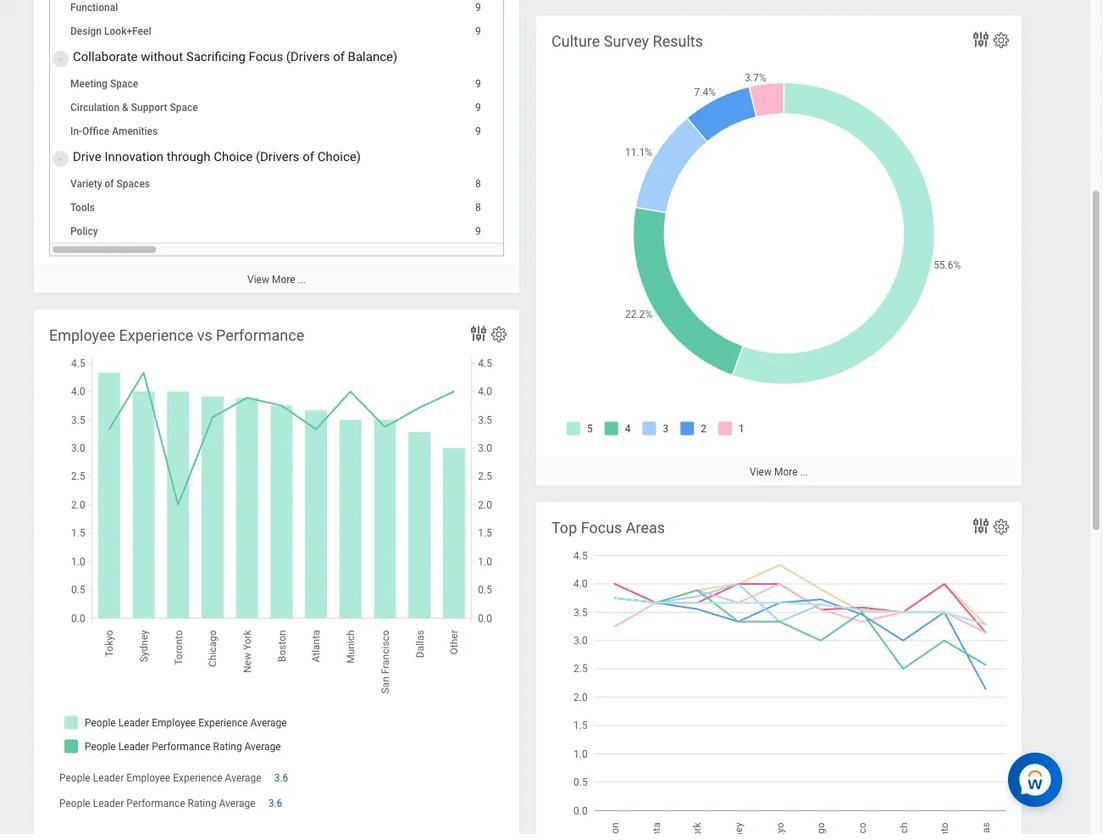 Task type: locate. For each thing, give the bounding box(es) containing it.
view more ... for view more ... link within workplace for success survey element
[[248, 274, 306, 286]]

0 vertical spatial performance
[[216, 327, 304, 345]]

0 horizontal spatial configure and view chart data image
[[469, 324, 489, 344]]

0 vertical spatial employee
[[49, 327, 115, 345]]

space right support
[[170, 103, 198, 115]]

1 leader from the top
[[93, 772, 124, 784]]

0 vertical spatial average
[[225, 772, 262, 784]]

configure and view chart data image left configure top focus areas "image" at the bottom of the page
[[971, 516, 992, 537]]

leader for performance
[[93, 798, 124, 810]]

1 horizontal spatial more
[[775, 466, 798, 478]]

results
[[653, 33, 703, 50]]

experience left vs
[[119, 327, 193, 345]]

(drivers left balance)
[[286, 50, 330, 65]]

configure and view chart data image for top focus areas
[[971, 516, 992, 537]]

rating
[[188, 798, 217, 810]]

1 vertical spatial 8
[[476, 179, 481, 191]]

1 vertical spatial collapse image
[[53, 150, 64, 170]]

people leader employee experience average
[[59, 772, 262, 784]]

0 horizontal spatial space
[[110, 79, 138, 91]]

of for balance)
[[333, 50, 345, 65]]

focus
[[249, 50, 283, 65], [581, 519, 622, 537]]

configure culture survey results image
[[993, 31, 1011, 50]]

1 vertical spatial space
[[170, 103, 198, 115]]

4 9 from the top
[[476, 103, 481, 115]]

leader for employee
[[93, 772, 124, 784]]

1 vertical spatial (drivers
[[256, 150, 300, 165]]

1 collapse image from the top
[[53, 50, 64, 70]]

1 vertical spatial focus
[[581, 519, 622, 537]]

1 horizontal spatial ...
[[801, 466, 809, 478]]

... inside workplace for success survey element
[[298, 274, 306, 286]]

performance down people leader employee experience average
[[126, 798, 185, 810]]

look+feel
[[104, 26, 151, 38]]

0 vertical spatial 8
[[570, 26, 576, 38]]

2 people from the top
[[59, 798, 90, 810]]

1 vertical spatial performance
[[126, 798, 185, 810]]

1 horizontal spatial configure and view chart data image
[[971, 516, 992, 537]]

functional
[[70, 3, 118, 15]]

1 vertical spatial employee
[[126, 772, 171, 784]]

performance
[[216, 327, 304, 345], [126, 798, 185, 810]]

2 9 from the top
[[476, 26, 481, 38]]

2 horizontal spatial of
[[333, 50, 345, 65]]

0 vertical spatial people
[[59, 772, 90, 784]]

people
[[59, 772, 90, 784], [59, 798, 90, 810]]

0 vertical spatial view more ...
[[248, 274, 306, 286]]

1 vertical spatial ...
[[801, 466, 809, 478]]

configure and view chart data image
[[469, 324, 489, 344], [971, 516, 992, 537]]

0 vertical spatial focus
[[249, 50, 283, 65]]

8
[[570, 26, 576, 38], [476, 179, 481, 191], [476, 203, 481, 215]]

0 vertical spatial leader
[[93, 772, 124, 784]]

top focus areas
[[552, 519, 665, 537]]

0 vertical spatial 3.6
[[274, 772, 288, 784]]

2 collapse image from the top
[[53, 150, 64, 170]]

view inside workplace for success survey element
[[248, 274, 269, 286]]

support
[[131, 103, 167, 115]]

1 vertical spatial of
[[303, 150, 314, 165]]

view more ... link inside workplace for success survey element
[[34, 265, 520, 293]]

collapse image left collaborate
[[53, 50, 64, 70]]

view
[[248, 274, 269, 286], [750, 466, 772, 478]]

0 vertical spatial configure and view chart data image
[[469, 324, 489, 344]]

meeting space
[[70, 79, 138, 91]]

variety
[[70, 179, 102, 191]]

of right variety
[[105, 179, 114, 191]]

0 vertical spatial of
[[333, 50, 345, 65]]

...
[[298, 274, 306, 286], [801, 466, 809, 478]]

1 horizontal spatial view more ... link
[[537, 458, 1022, 486]]

configure and view chart data image left "configure employee experience vs performance" "icon"
[[469, 324, 489, 344]]

2 leader from the top
[[93, 798, 124, 810]]

1 vertical spatial average
[[219, 798, 256, 810]]

more
[[272, 274, 295, 286], [775, 466, 798, 478]]

0 horizontal spatial focus
[[249, 50, 283, 65]]

experience up rating
[[173, 772, 223, 784]]

view more ... inside the culture survey results element
[[750, 466, 809, 478]]

average
[[225, 772, 262, 784], [219, 798, 256, 810]]

0 vertical spatial space
[[110, 79, 138, 91]]

0 horizontal spatial view more ... link
[[34, 265, 520, 293]]

1 vertical spatial 3.6
[[268, 798, 283, 810]]

top
[[552, 519, 577, 537]]

1 horizontal spatial performance
[[216, 327, 304, 345]]

average for people leader performance rating average
[[219, 798, 256, 810]]

1 vertical spatial view
[[750, 466, 772, 478]]

8 for variety of spaces
[[476, 179, 481, 191]]

leader down people leader employee experience average
[[93, 798, 124, 810]]

focus right the top
[[581, 519, 622, 537]]

focus right the sacrificing
[[249, 50, 283, 65]]

9
[[476, 3, 481, 15], [476, 26, 481, 38], [476, 79, 481, 91], [476, 103, 481, 115], [476, 126, 481, 138], [476, 226, 481, 238]]

3 9 from the top
[[476, 79, 481, 91]]

0 horizontal spatial of
[[105, 179, 114, 191]]

configure and view chart data image inside employee experience vs performance element
[[469, 324, 489, 344]]

employee
[[49, 327, 115, 345], [126, 772, 171, 784]]

drive
[[73, 150, 101, 165]]

3.6 button for people leader employee experience average
[[274, 771, 291, 785]]

(drivers for focus
[[286, 50, 330, 65]]

performance right vs
[[216, 327, 304, 345]]

people for people leader performance rating average
[[59, 798, 90, 810]]

collaborate without sacrificing focus (drivers of balance)
[[73, 50, 398, 65]]

of left balance)
[[333, 50, 345, 65]]

sacrificing
[[186, 50, 246, 65]]

choice
[[214, 150, 253, 165]]

configure employee experience vs performance image
[[490, 325, 509, 344]]

drive innovation through choice (drivers of choice)
[[73, 150, 361, 165]]

3.6
[[274, 772, 288, 784], [268, 798, 283, 810]]

0 vertical spatial (drivers
[[286, 50, 330, 65]]

leader up people leader performance rating average
[[93, 772, 124, 784]]

0 horizontal spatial performance
[[126, 798, 185, 810]]

view more ... inside workplace for success survey element
[[248, 274, 306, 286]]

2 vertical spatial 8
[[476, 203, 481, 215]]

view more ...
[[248, 274, 306, 286], [750, 466, 809, 478]]

view more ... link
[[34, 265, 520, 293], [537, 458, 1022, 486]]

1 horizontal spatial of
[[303, 150, 314, 165]]

more inside the culture survey results element
[[775, 466, 798, 478]]

(drivers
[[286, 50, 330, 65], [256, 150, 300, 165]]

collapse image
[[53, 50, 64, 70], [53, 150, 64, 170]]

of left choice)
[[303, 150, 314, 165]]

configure and view chart data image for employee experience vs performance
[[469, 324, 489, 344]]

1 vertical spatial view more ...
[[750, 466, 809, 478]]

1 horizontal spatial view more ...
[[750, 466, 809, 478]]

0 vertical spatial view
[[248, 274, 269, 286]]

(drivers right choice
[[256, 150, 300, 165]]

1 vertical spatial experience
[[173, 772, 223, 784]]

areas
[[626, 519, 665, 537]]

0 vertical spatial more
[[272, 274, 295, 286]]

meeting
[[70, 79, 108, 91]]

0 horizontal spatial more
[[272, 274, 295, 286]]

collapse image left drive
[[53, 150, 64, 170]]

0 vertical spatial 3.6 button
[[274, 771, 291, 785]]

space up &
[[110, 79, 138, 91]]

1 vertical spatial people
[[59, 798, 90, 810]]

experience
[[119, 327, 193, 345], [173, 772, 223, 784]]

0 horizontal spatial view more ...
[[248, 274, 306, 286]]

design
[[70, 26, 102, 38]]

1 horizontal spatial view
[[750, 466, 772, 478]]

0 vertical spatial ...
[[298, 274, 306, 286]]

more for view more ... link within workplace for success survey element
[[272, 274, 295, 286]]

1 vertical spatial configure and view chart data image
[[971, 516, 992, 537]]

0 horizontal spatial ...
[[298, 274, 306, 286]]

more inside workplace for success survey element
[[272, 274, 295, 286]]

0 vertical spatial collapse image
[[53, 50, 64, 70]]

view inside the culture survey results element
[[750, 466, 772, 478]]

1 vertical spatial view more ... link
[[537, 458, 1022, 486]]

1 vertical spatial 3.6 button
[[268, 797, 285, 811]]

collapse image for drive innovation through choice (drivers of choice)
[[53, 150, 64, 170]]

space
[[110, 79, 138, 91], [170, 103, 198, 115]]

choice)
[[318, 150, 361, 165]]

configure and view chart data image inside top focus areas element
[[971, 516, 992, 537]]

1 vertical spatial leader
[[93, 798, 124, 810]]

1 horizontal spatial employee
[[126, 772, 171, 784]]

of
[[333, 50, 345, 65], [303, 150, 314, 165], [105, 179, 114, 191]]

1 people from the top
[[59, 772, 90, 784]]

0 vertical spatial view more ... link
[[34, 265, 520, 293]]

3.6 for people leader employee experience average
[[274, 772, 288, 784]]

5 9 from the top
[[476, 126, 481, 138]]

leader
[[93, 772, 124, 784], [93, 798, 124, 810]]

0 horizontal spatial view
[[248, 274, 269, 286]]

amenities
[[112, 126, 158, 138]]

3.6 button
[[274, 771, 291, 785], [268, 797, 285, 811]]

more for the bottom view more ... link
[[775, 466, 798, 478]]

1 vertical spatial more
[[775, 466, 798, 478]]



Task type: describe. For each thing, give the bounding box(es) containing it.
2 vertical spatial of
[[105, 179, 114, 191]]

in-
[[70, 126, 82, 138]]

configure top focus areas image
[[993, 518, 1011, 537]]

6 9 from the top
[[476, 226, 481, 238]]

circulation & support space
[[70, 103, 198, 115]]

9 for space
[[476, 79, 481, 91]]

of for choice)
[[303, 150, 314, 165]]

1 horizontal spatial space
[[170, 103, 198, 115]]

0 horizontal spatial employee
[[49, 327, 115, 345]]

culture
[[552, 33, 600, 50]]

view for the bottom view more ... link
[[750, 466, 772, 478]]

7
[[570, 3, 576, 15]]

employee experience vs performance
[[49, 327, 304, 345]]

configure and view chart data image
[[971, 30, 992, 50]]

culture survey results element
[[537, 16, 1022, 486]]

top focus areas element
[[537, 503, 1022, 834]]

without
[[141, 50, 183, 65]]

9 for office
[[476, 126, 481, 138]]

9 for look+feel
[[476, 26, 481, 38]]

9 for &
[[476, 103, 481, 115]]

1 horizontal spatial focus
[[581, 519, 622, 537]]

1 9 from the top
[[476, 3, 481, 15]]

view for view more ... link within workplace for success survey element
[[248, 274, 269, 286]]

circulation
[[70, 103, 120, 115]]

average for people leader employee experience average
[[225, 772, 262, 784]]

... inside the culture survey results element
[[801, 466, 809, 478]]

through
[[167, 150, 211, 165]]

survey
[[604, 33, 649, 50]]

balance)
[[348, 50, 398, 65]]

0 vertical spatial experience
[[119, 327, 193, 345]]

policy
[[70, 226, 98, 238]]

spaces
[[117, 179, 150, 191]]

collaborate
[[73, 50, 138, 65]]

3.6 button for people leader performance rating average
[[268, 797, 285, 811]]

view more ... for the bottom view more ... link
[[750, 466, 809, 478]]

vs
[[197, 327, 212, 345]]

people leader performance rating average
[[59, 798, 256, 810]]

tools
[[70, 203, 95, 215]]

innovation
[[105, 150, 164, 165]]

in-office amenities
[[70, 126, 158, 138]]

8 for tools
[[476, 203, 481, 215]]

people for people leader employee experience average
[[59, 772, 90, 784]]

(drivers for choice
[[256, 150, 300, 165]]

culture survey results
[[552, 33, 703, 50]]

collapse image for collaborate without sacrificing focus (drivers of balance)
[[53, 50, 64, 70]]

3.6 for people leader performance rating average
[[268, 798, 283, 810]]

employee experience vs performance element
[[34, 310, 520, 834]]

variety of spaces
[[70, 179, 150, 191]]

design look+feel
[[70, 26, 151, 38]]

workplace for success survey element
[[34, 0, 1103, 293]]

focus inside workplace for success survey element
[[249, 50, 283, 65]]

&
[[122, 103, 129, 115]]

office
[[82, 126, 110, 138]]



Task type: vqa. For each thing, say whether or not it's contained in the screenshot.
chevron left small ICON
no



